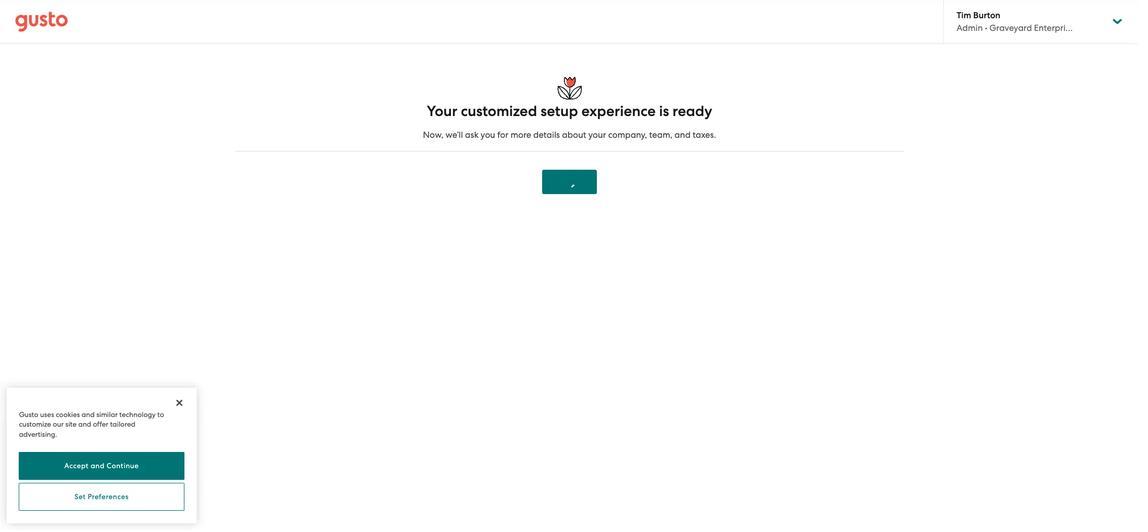 Task type: vqa. For each thing, say whether or not it's contained in the screenshot.
customize
yes



Task type: describe. For each thing, give the bounding box(es) containing it.
company,
[[608, 130, 647, 140]]

set
[[74, 493, 86, 501]]

loading… image
[[564, 176, 576, 188]]

now, we'll ask you for more details about your company, team, and taxes.
[[423, 130, 716, 140]]

•
[[985, 23, 988, 33]]

ask
[[465, 130, 479, 140]]

and right site
[[78, 420, 91, 428]]

customize
[[19, 420, 51, 428]]

technology
[[119, 410, 156, 418]]

tim burton admin • graveyard enterprises
[[957, 10, 1078, 33]]

accept
[[64, 462, 89, 470]]

burton
[[974, 10, 1001, 21]]

site
[[65, 420, 77, 428]]

cookies
[[56, 410, 80, 418]]

your
[[427, 102, 458, 120]]

gusto
[[19, 410, 38, 418]]

set preferences button
[[19, 483, 184, 511]]

ready
[[673, 102, 713, 120]]

tim
[[957, 10, 972, 21]]

graveyard
[[990, 23, 1032, 33]]

setup
[[541, 102, 578, 120]]

now,
[[423, 130, 444, 140]]

and up offer
[[82, 410, 95, 418]]

and right team,
[[675, 130, 691, 140]]

customized
[[461, 102, 537, 120]]

gusto uses cookies and similar technology to customize our site and offer tailored advertising.
[[19, 410, 164, 438]]

taxes.
[[693, 130, 716, 140]]

home image
[[15, 11, 68, 32]]

more
[[511, 130, 531, 140]]

team,
[[650, 130, 673, 140]]



Task type: locate. For each thing, give the bounding box(es) containing it.
your customized setup experience is ready
[[427, 102, 713, 120]]

tailored
[[110, 420, 135, 428]]

admin
[[957, 23, 983, 33]]

offer
[[93, 420, 108, 428]]

similar
[[96, 410, 118, 418]]

enterprises
[[1035, 23, 1078, 33]]

uses
[[40, 410, 54, 418]]

continue
[[107, 462, 139, 470]]

to
[[157, 410, 164, 418]]

experience
[[582, 102, 656, 120]]

you
[[481, 130, 495, 140]]

for
[[498, 130, 509, 140]]

your
[[589, 130, 606, 140]]

details
[[534, 130, 560, 140]]

and
[[675, 130, 691, 140], [82, 410, 95, 418], [78, 420, 91, 428], [91, 462, 105, 470]]

is
[[659, 102, 669, 120]]

and right accept
[[91, 462, 105, 470]]

accept and continue
[[64, 462, 139, 470]]

preferences
[[88, 493, 129, 501]]

set preferences
[[74, 493, 129, 501]]

our
[[53, 420, 64, 428]]

accept and continue button
[[19, 452, 184, 480]]

we'll
[[446, 130, 463, 140]]

about
[[562, 130, 587, 140]]

and inside button
[[91, 462, 105, 470]]

advertising.
[[19, 430, 57, 438]]



